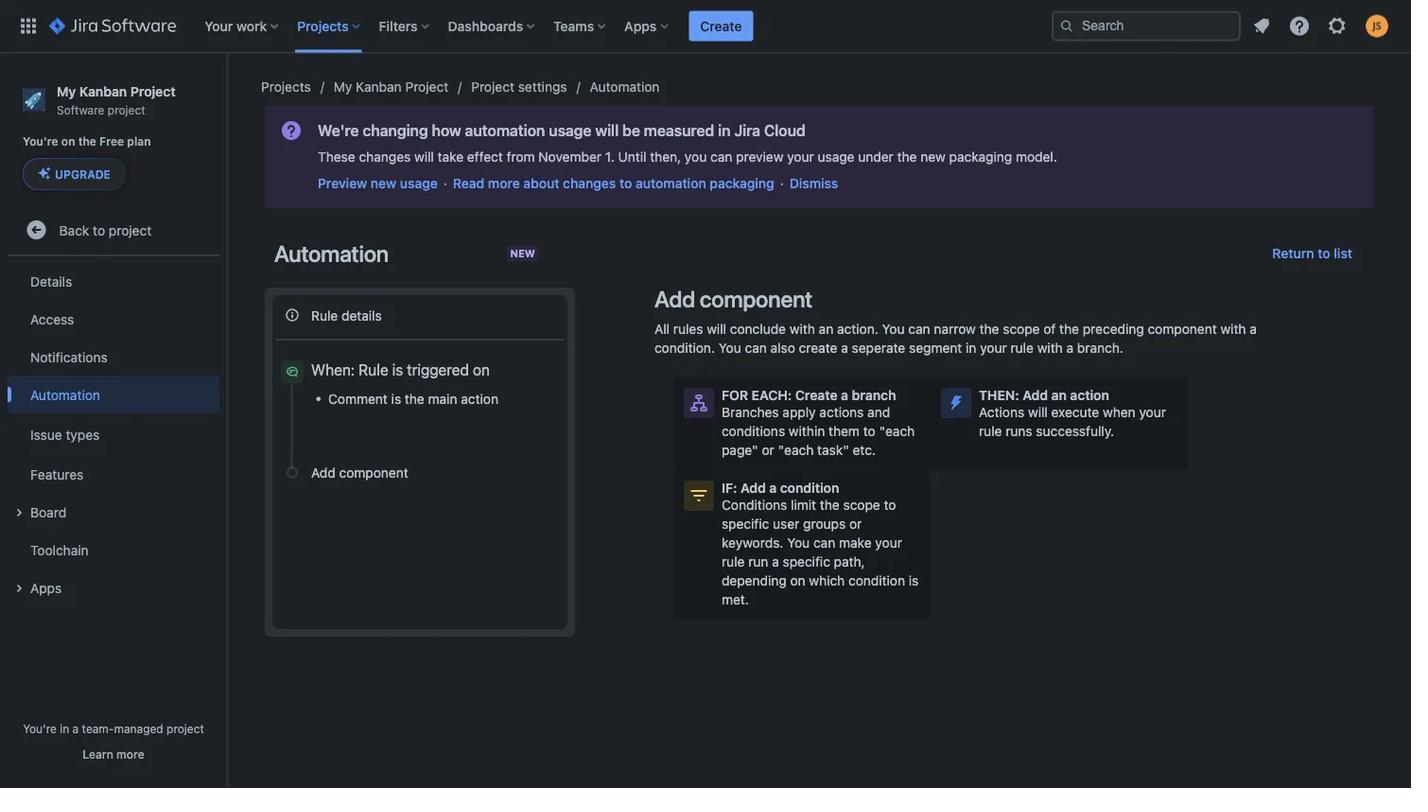 Task type: locate. For each thing, give the bounding box(es) containing it.
1 vertical spatial usage
[[818, 149, 855, 165]]

effect
[[467, 149, 503, 165]]

0 vertical spatial automation
[[590, 79, 660, 95]]

depending
[[722, 573, 787, 589]]

comment is the main action
[[328, 391, 499, 406]]

your inside then: add an action actions will execute when your rule runs successfully.
[[1140, 405, 1167, 420]]

1 you're from the top
[[23, 135, 58, 148]]

your
[[788, 149, 815, 165], [981, 340, 1008, 356], [1140, 405, 1167, 420], [876, 535, 903, 551]]

issue types link
[[8, 414, 220, 455]]

is right which
[[909, 573, 919, 589]]

component
[[700, 286, 813, 312], [1148, 321, 1218, 337], [339, 465, 409, 481]]

project settings link
[[472, 76, 567, 98]]

0 horizontal spatial usage
[[400, 176, 438, 191]]

can down conclude
[[745, 340, 767, 356]]

project up how
[[405, 79, 449, 95]]

can down groups
[[814, 535, 836, 551]]

will inside then: add an action actions will execute when your rule runs successfully.
[[1029, 405, 1048, 420]]

new right "preview"
[[371, 176, 397, 191]]

upgrade
[[55, 168, 111, 181]]

on up upgrade button at top left
[[61, 135, 75, 148]]

add component
[[311, 465, 409, 481]]

in left jira
[[718, 122, 731, 140]]

the right under
[[898, 149, 918, 165]]

"each down within
[[778, 442, 814, 458]]

teams button
[[548, 11, 613, 41]]

2 horizontal spatial automation
[[590, 79, 660, 95]]

project left the settings
[[472, 79, 515, 95]]

rule inside add component all rules will conclude with an action. you can narrow the scope of the preceding component with a condition. you can also create a seperate segment in your rule with a branch.
[[1011, 340, 1034, 356]]

group containing details
[[8, 257, 220, 612]]

1 vertical spatial project
[[109, 222, 152, 238]]

1 horizontal spatial action
[[1071, 388, 1110, 403]]

action up the execute
[[1071, 388, 1110, 403]]

kanban inside my kanban project link
[[356, 79, 402, 95]]

packaging left model.
[[950, 149, 1013, 165]]

0 horizontal spatial create
[[701, 18, 742, 34]]

1 horizontal spatial scope
[[1003, 321, 1041, 337]]

plan
[[127, 135, 151, 148]]

condition down 'path,'
[[849, 573, 906, 589]]

1 vertical spatial automation link
[[8, 376, 220, 414]]

add component button
[[276, 457, 564, 489]]

your profile and settings image
[[1367, 15, 1389, 37]]

usage up november
[[549, 122, 592, 140]]

0 horizontal spatial component
[[339, 465, 409, 481]]

main
[[428, 391, 458, 406]]

changes up preview new usage button
[[359, 149, 411, 165]]

0 vertical spatial rule
[[311, 307, 338, 323]]

automation up the rule details at the left top of the page
[[274, 240, 389, 267]]

my up software
[[57, 83, 76, 99]]

usage up dismiss
[[818, 149, 855, 165]]

rule up comment
[[359, 361, 389, 379]]

1 horizontal spatial packaging
[[950, 149, 1013, 165]]

1 vertical spatial create
[[796, 388, 838, 403]]

will up "runs"
[[1029, 405, 1048, 420]]

component for add component all rules will conclude with an action. you can narrow the scope of the preceding component with a condition. you can also create a seperate segment in your rule with a branch.
[[700, 286, 813, 312]]

projects
[[297, 18, 349, 34], [261, 79, 311, 95]]

rule up then: in the right of the page
[[1011, 340, 1034, 356]]

automation link up be
[[590, 76, 660, 98]]

1 horizontal spatial rule
[[359, 361, 389, 379]]

an up create
[[819, 321, 834, 337]]

is
[[392, 361, 403, 379], [391, 391, 401, 406], [909, 573, 919, 589]]

project inside my kanban project software project
[[130, 83, 176, 99]]

0 horizontal spatial automation
[[30, 387, 100, 402]]

read
[[453, 176, 485, 191]]

the right of
[[1060, 321, 1080, 337]]

0 horizontal spatial automation link
[[8, 376, 220, 414]]

you're for you're on the free plan
[[23, 135, 58, 148]]

1 vertical spatial apps
[[30, 580, 62, 596]]

0 horizontal spatial scope
[[844, 497, 881, 513]]

new
[[921, 149, 946, 165], [371, 176, 397, 191]]

new right under
[[921, 149, 946, 165]]

2 vertical spatial in
[[60, 722, 69, 735]]

jira software image
[[49, 15, 176, 37], [49, 15, 176, 37]]

you down conclude
[[719, 340, 742, 356]]

packaging down 'preview' on the top of page
[[710, 176, 775, 191]]

0 horizontal spatial more
[[116, 748, 144, 761]]

rule left run
[[722, 554, 745, 570]]

0 vertical spatial condition
[[781, 480, 840, 496]]

1 vertical spatial projects
[[261, 79, 311, 95]]

apps right teams dropdown button on the left top
[[625, 18, 657, 34]]

apps button
[[8, 569, 220, 607]]

create inside button
[[701, 18, 742, 34]]

projects right "work"
[[297, 18, 349, 34]]

a inside the for each: create a branch branches apply actions and conditions within them to "each page" or "each task" etc.
[[841, 388, 849, 403]]

learn
[[83, 748, 113, 761]]

specific up keywords.
[[722, 516, 770, 532]]

0 horizontal spatial or
[[762, 442, 775, 458]]

sidebar navigation image
[[206, 76, 248, 114]]

· left the read
[[444, 176, 447, 191]]

1 vertical spatial an
[[1052, 388, 1067, 403]]

conditions
[[722, 497, 788, 513]]

the
[[78, 135, 96, 148], [898, 149, 918, 165], [980, 321, 1000, 337], [1060, 321, 1080, 337], [405, 391, 425, 406], [820, 497, 840, 513]]

more down "managed"
[[116, 748, 144, 761]]

project settings
[[472, 79, 567, 95]]

free
[[99, 135, 124, 148]]

1 horizontal spatial apps
[[625, 18, 657, 34]]

preview new usage · read more about changes to automation packaging · dismiss
[[318, 176, 839, 191]]

1 horizontal spatial condition
[[849, 573, 906, 589]]

add down comment
[[311, 465, 336, 481]]

2 vertical spatial component
[[339, 465, 409, 481]]

1 horizontal spatial in
[[718, 122, 731, 140]]

create up apply
[[796, 388, 838, 403]]

"each down and at the right of the page
[[880, 424, 915, 439]]

automation down notifications
[[30, 387, 100, 402]]

1 vertical spatial rule
[[979, 424, 1003, 439]]

1 horizontal spatial or
[[850, 516, 862, 532]]

actions
[[820, 405, 864, 420]]

settings image
[[1327, 15, 1350, 37]]

successfully.
[[1037, 424, 1115, 439]]

apply
[[783, 405, 816, 420]]

2 horizontal spatial in
[[966, 340, 977, 356]]

2 vertical spatial automation
[[30, 387, 100, 402]]

can
[[711, 149, 733, 165], [909, 321, 931, 337], [745, 340, 767, 356], [814, 535, 836, 551]]

my for my kanban project software project
[[57, 83, 76, 99]]

action
[[1071, 388, 1110, 403], [461, 391, 499, 406]]

my for my kanban project
[[334, 79, 352, 95]]

an up the execute
[[1052, 388, 1067, 403]]

kanban inside my kanban project software project
[[79, 83, 127, 99]]

add inside then: add an action actions will execute when your rule runs successfully.
[[1023, 388, 1049, 403]]

about
[[524, 176, 560, 191]]

apps down toolchain
[[30, 580, 62, 596]]

banner
[[0, 0, 1412, 53]]

your right make
[[876, 535, 903, 551]]

0 horizontal spatial on
[[61, 135, 75, 148]]

when:
[[311, 361, 355, 379]]

specific up which
[[783, 554, 831, 570]]

automation for notifications
[[30, 387, 100, 402]]

1 vertical spatial changes
[[563, 176, 616, 191]]

add right then: in the right of the page
[[1023, 388, 1049, 403]]

expand image
[[8, 502, 30, 524]]

2 vertical spatial rule
[[722, 554, 745, 570]]

read more about changes to automation packaging button
[[453, 174, 775, 193]]

runs
[[1006, 424, 1033, 439]]

all
[[655, 321, 670, 337]]

jira
[[735, 122, 761, 140]]

add up all at top left
[[655, 286, 695, 312]]

1 horizontal spatial an
[[1052, 388, 1067, 403]]

project inside my kanban project software project
[[108, 103, 145, 116]]

1.
[[606, 149, 615, 165]]

automation link
[[590, 76, 660, 98], [8, 376, 220, 414]]

specific
[[722, 516, 770, 532], [783, 554, 831, 570]]

0 horizontal spatial ·
[[444, 176, 447, 191]]

learn more
[[83, 748, 144, 761]]

automation link up types at left
[[8, 376, 220, 414]]

project right "managed"
[[167, 722, 204, 735]]

1 vertical spatial you
[[719, 340, 742, 356]]

is down when: rule is triggered on
[[391, 391, 401, 406]]

the inside if: add a condition conditions limit the scope to specific user groups or keywords. you can make your rule run a specific path, depending on which condition is met.
[[820, 497, 840, 513]]

take
[[438, 149, 464, 165]]

apps inside popup button
[[625, 18, 657, 34]]

rule inside then: add an action actions will execute when your rule runs successfully.
[[979, 424, 1003, 439]]

you
[[685, 149, 707, 165]]

scope left of
[[1003, 321, 1041, 337]]

1 horizontal spatial you
[[788, 535, 810, 551]]

2 horizontal spatial you
[[883, 321, 905, 337]]

add inside button
[[311, 465, 336, 481]]

your right 'when'
[[1140, 405, 1167, 420]]

rule
[[311, 307, 338, 323], [359, 361, 389, 379]]

1 vertical spatial packaging
[[710, 176, 775, 191]]

project
[[108, 103, 145, 116], [109, 222, 152, 238], [167, 722, 204, 735]]

make
[[839, 535, 872, 551]]

board
[[30, 504, 66, 520]]

apps
[[625, 18, 657, 34], [30, 580, 62, 596]]

1 vertical spatial component
[[1148, 321, 1218, 337]]

usage down take at top
[[400, 176, 438, 191]]

0 vertical spatial automation
[[465, 122, 545, 140]]

1 vertical spatial you're
[[23, 722, 57, 735]]

1 horizontal spatial with
[[1038, 340, 1063, 356]]

2 horizontal spatial rule
[[1011, 340, 1034, 356]]

will right rules
[[707, 321, 727, 337]]

my inside my kanban project software project
[[57, 83, 76, 99]]

0 vertical spatial you're
[[23, 135, 58, 148]]

work
[[237, 18, 267, 34]]

condition
[[781, 480, 840, 496], [849, 573, 906, 589]]

dismiss
[[790, 176, 839, 191]]

in inside we're changing how automation usage will be measured in jira cloud these changes will take effect from november 1. until then, you can preview your usage under the new packaging model.
[[718, 122, 731, 140]]

model.
[[1016, 149, 1058, 165]]

rule left details
[[311, 307, 338, 323]]

1 horizontal spatial changes
[[563, 176, 616, 191]]

or inside if: add a condition conditions limit the scope to specific user groups or keywords. you can make your rule run a specific path, depending on which condition is met.
[[850, 516, 862, 532]]

is inside if: add a condition conditions limit the scope to specific user groups or keywords. you can make your rule run a specific path, depending on which condition is met.
[[909, 573, 919, 589]]

projects button
[[292, 11, 368, 41]]

on left which
[[791, 573, 806, 589]]

1 horizontal spatial project
[[405, 79, 449, 95]]

when: rule is triggered on
[[311, 361, 490, 379]]

2 horizontal spatial on
[[791, 573, 806, 589]]

to
[[620, 176, 632, 191], [93, 222, 105, 238], [1319, 246, 1331, 261], [864, 424, 876, 439], [884, 497, 897, 513]]

0 horizontal spatial rule
[[311, 307, 338, 323]]

0 horizontal spatial condition
[[781, 480, 840, 496]]

can right you
[[711, 149, 733, 165]]

the up groups
[[820, 497, 840, 513]]

your work
[[205, 18, 267, 34]]

0 vertical spatial changes
[[359, 149, 411, 165]]

group
[[8, 257, 220, 612]]

more down from
[[488, 176, 520, 191]]

2 horizontal spatial with
[[1221, 321, 1247, 337]]

if: add a condition conditions limit the scope to specific user groups or keywords. you can make your rule run a specific path, depending on which condition is met.
[[722, 480, 919, 608]]

1 horizontal spatial new
[[921, 149, 946, 165]]

scope
[[1003, 321, 1041, 337], [844, 497, 881, 513]]

component up conclude
[[700, 286, 813, 312]]

in
[[718, 122, 731, 140], [966, 340, 977, 356], [60, 722, 69, 735]]

more inside button
[[116, 748, 144, 761]]

my kanban project link
[[334, 76, 449, 98]]

action right the main
[[461, 391, 499, 406]]

1 horizontal spatial ·
[[781, 176, 784, 191]]

project up plan on the top of page
[[130, 83, 176, 99]]

1 vertical spatial on
[[473, 361, 490, 379]]

0 vertical spatial rule
[[1011, 340, 1034, 356]]

create right apps popup button
[[701, 18, 742, 34]]

add up conditions
[[741, 480, 766, 496]]

be
[[623, 122, 641, 140]]

0 vertical spatial scope
[[1003, 321, 1041, 337]]

you're up upgrade button at top left
[[23, 135, 58, 148]]

projects right sidebar navigation icon
[[261, 79, 311, 95]]

and
[[868, 405, 891, 420]]

limit
[[791, 497, 817, 513]]

you're for you're in a team-managed project
[[23, 722, 57, 735]]

automation link for notifications
[[8, 376, 220, 414]]

1 vertical spatial specific
[[783, 554, 831, 570]]

0 horizontal spatial my
[[57, 83, 76, 99]]

which
[[810, 573, 845, 589]]

component down comment
[[339, 465, 409, 481]]

automation inside group
[[30, 387, 100, 402]]

1 horizontal spatial on
[[473, 361, 490, 379]]

kanban
[[356, 79, 402, 95], [79, 83, 127, 99]]

my kanban project software project
[[57, 83, 176, 116]]

add
[[655, 286, 695, 312], [1023, 388, 1049, 403], [311, 465, 336, 481], [741, 480, 766, 496]]

is up comment is the main action
[[392, 361, 403, 379]]

0 vertical spatial new
[[921, 149, 946, 165]]

managed
[[114, 722, 163, 735]]

the inside we're changing how automation usage will be measured in jira cloud these changes will take effect from november 1. until then, you can preview your usage under the new packaging model.
[[898, 149, 918, 165]]

in down narrow
[[966, 340, 977, 356]]

0 vertical spatial apps
[[625, 18, 657, 34]]

you down user
[[788, 535, 810, 551]]

0 vertical spatial component
[[700, 286, 813, 312]]

an inside add component all rules will conclude with an action. you can narrow the scope of the preceding component with a condition. you can also create a seperate segment in your rule with a branch.
[[819, 321, 834, 337]]

the left free
[[78, 135, 96, 148]]

1 vertical spatial or
[[850, 516, 862, 532]]

1 vertical spatial rule
[[359, 361, 389, 379]]

software
[[57, 103, 105, 116]]

under
[[859, 149, 894, 165]]

2 vertical spatial is
[[909, 573, 919, 589]]

my up we're
[[334, 79, 352, 95]]

kanban up software
[[79, 83, 127, 99]]

create inside the for each: create a branch branches apply actions and conditions within them to "each page" or "each task" etc.
[[796, 388, 838, 403]]

appswitcher icon image
[[17, 15, 40, 37]]

1 vertical spatial scope
[[844, 497, 881, 513]]

0 vertical spatial "each
[[880, 424, 915, 439]]

0 vertical spatial specific
[[722, 516, 770, 532]]

·
[[444, 176, 447, 191], [781, 176, 784, 191]]

or up make
[[850, 516, 862, 532]]

etc.
[[853, 442, 876, 458]]

2 you're from the top
[[23, 722, 57, 735]]

automation up from
[[465, 122, 545, 140]]

changes down november
[[563, 176, 616, 191]]

you're left team-
[[23, 722, 57, 735]]

project up plan on the top of page
[[108, 103, 145, 116]]

your up dismiss
[[788, 149, 815, 165]]

you up seperate
[[883, 321, 905, 337]]

0 vertical spatial more
[[488, 176, 520, 191]]

or down conditions
[[762, 442, 775, 458]]

narrow
[[934, 321, 977, 337]]

create
[[701, 18, 742, 34], [796, 388, 838, 403]]

1 vertical spatial in
[[966, 340, 977, 356]]

you
[[883, 321, 905, 337], [719, 340, 742, 356], [788, 535, 810, 551]]

1 horizontal spatial kanban
[[356, 79, 402, 95]]

in left team-
[[60, 722, 69, 735]]

2 vertical spatial you
[[788, 535, 810, 551]]

on right triggered
[[473, 361, 490, 379]]

types
[[66, 427, 100, 442]]

1 horizontal spatial rule
[[979, 424, 1003, 439]]

search image
[[1060, 18, 1075, 34]]

0 vertical spatial in
[[718, 122, 731, 140]]

automation up be
[[590, 79, 660, 95]]

2 · from the left
[[781, 176, 784, 191]]

add component all rules will conclude with an action. you can narrow the scope of the preceding component with a condition. you can also create a seperate segment in your rule with a branch.
[[655, 286, 1258, 356]]

0 horizontal spatial action
[[461, 391, 499, 406]]

issue
[[30, 427, 62, 442]]

0 vertical spatial projects
[[297, 18, 349, 34]]

your inside we're changing how automation usage will be measured in jira cloud these changes will take effect from november 1. until then, you can preview your usage under the new packaging model.
[[788, 149, 815, 165]]

component inside button
[[339, 465, 409, 481]]

0 horizontal spatial kanban
[[79, 83, 127, 99]]

0 horizontal spatial changes
[[359, 149, 411, 165]]

your up then: in the right of the page
[[981, 340, 1008, 356]]

component right preceding
[[1148, 321, 1218, 337]]

a
[[1250, 321, 1258, 337], [842, 340, 849, 356], [1067, 340, 1074, 356], [841, 388, 849, 403], [770, 480, 777, 496], [772, 554, 780, 570], [73, 722, 79, 735]]

on inside if: add a condition conditions limit the scope to specific user groups or keywords. you can make your rule run a specific path, depending on which condition is met.
[[791, 573, 806, 589]]

0 vertical spatial automation link
[[590, 76, 660, 98]]

kanban for my kanban project software project
[[79, 83, 127, 99]]

0 vertical spatial or
[[762, 442, 775, 458]]

projects inside popup button
[[297, 18, 349, 34]]

2 horizontal spatial component
[[1148, 321, 1218, 337]]

kanban up changing
[[356, 79, 402, 95]]

automation down then,
[[636, 176, 707, 191]]

0 vertical spatial is
[[392, 361, 403, 379]]

project up details link
[[109, 222, 152, 238]]

back to project
[[59, 222, 152, 238]]

2 vertical spatial on
[[791, 573, 806, 589]]

scope up make
[[844, 497, 881, 513]]

1 horizontal spatial component
[[700, 286, 813, 312]]

packaging inside we're changing how automation usage will be measured in jira cloud these changes will take effect from november 1. until then, you can preview your usage under the new packaging model.
[[950, 149, 1013, 165]]

condition up limit
[[781, 480, 840, 496]]

0 horizontal spatial an
[[819, 321, 834, 337]]

will left be
[[596, 122, 619, 140]]

Search field
[[1052, 11, 1242, 41]]

1 vertical spatial automation
[[636, 176, 707, 191]]

rule down the actions
[[979, 424, 1003, 439]]

· left dismiss
[[781, 176, 784, 191]]

0 horizontal spatial new
[[371, 176, 397, 191]]



Task type: describe. For each thing, give the bounding box(es) containing it.
them
[[829, 424, 860, 439]]

groups
[[804, 516, 846, 532]]

return to list
[[1273, 246, 1353, 261]]

rule inside button
[[311, 307, 338, 323]]

new inside we're changing how automation usage will be measured in jira cloud these changes will take effect from november 1. until then, you can preview your usage under the new packaging model.
[[921, 149, 946, 165]]

conditions
[[722, 424, 786, 439]]

your
[[205, 18, 233, 34]]

of
[[1044, 321, 1056, 337]]

you're on the free plan
[[23, 135, 151, 148]]

notifications image
[[1251, 15, 1274, 37]]

project for my kanban project software project
[[130, 83, 176, 99]]

preview
[[736, 149, 784, 165]]

notifications
[[30, 349, 108, 365]]

automation for project settings
[[590, 79, 660, 95]]

1 horizontal spatial "each
[[880, 424, 915, 439]]

for
[[722, 388, 749, 403]]

filters button
[[373, 11, 437, 41]]

list
[[1335, 246, 1353, 261]]

team-
[[82, 722, 114, 735]]

your inside if: add a condition conditions limit the scope to specific user groups or keywords. you can make your rule run a specific path, depending on which condition is met.
[[876, 535, 903, 551]]

met.
[[722, 592, 749, 608]]

1 · from the left
[[444, 176, 447, 191]]

changing
[[363, 122, 428, 140]]

projects for projects popup button
[[297, 18, 349, 34]]

access link
[[8, 300, 220, 338]]

upgrade button
[[24, 159, 125, 189]]

new
[[510, 247, 536, 259]]

project inside "link"
[[109, 222, 152, 238]]

also
[[771, 340, 796, 356]]

changes inside we're changing how automation usage will be measured in jira cloud these changes will take effect from november 1. until then, you can preview your usage under the new packaging model.
[[359, 149, 411, 165]]

expand image
[[8, 577, 30, 600]]

comment
[[328, 391, 388, 406]]

projects for projects link at top left
[[261, 79, 311, 95]]

issue types
[[30, 427, 100, 442]]

0 vertical spatial on
[[61, 135, 75, 148]]

to inside if: add a condition conditions limit the scope to specific user groups or keywords. you can make your rule run a specific path, depending on which condition is met.
[[884, 497, 897, 513]]

an inside then: add an action actions will execute when your rule runs successfully.
[[1052, 388, 1067, 403]]

cloud
[[765, 122, 806, 140]]

execute
[[1052, 405, 1100, 420]]

can up the segment
[[909, 321, 931, 337]]

banner containing your work
[[0, 0, 1412, 53]]

features link
[[8, 455, 220, 493]]

dashboards button
[[442, 11, 542, 41]]

these
[[318, 149, 356, 165]]

your work button
[[199, 11, 286, 41]]

learn more button
[[83, 747, 144, 762]]

scope inside if: add a condition conditions limit the scope to specific user groups or keywords. you can make your rule run a specific path, depending on which condition is met.
[[844, 497, 881, 513]]

if:
[[722, 480, 738, 496]]

branch
[[852, 388, 897, 403]]

access
[[30, 311, 74, 327]]

0 horizontal spatial in
[[60, 722, 69, 735]]

can inside if: add a condition conditions limit the scope to specific user groups or keywords. you can make your rule run a specific path, depending on which condition is met.
[[814, 535, 836, 551]]

how
[[432, 122, 461, 140]]

2 vertical spatial usage
[[400, 176, 438, 191]]

keywords.
[[722, 535, 784, 551]]

run
[[749, 554, 769, 570]]

when
[[1104, 405, 1136, 420]]

from
[[507, 149, 535, 165]]

automation inside we're changing how automation usage will be measured in jira cloud these changes will take effect from november 1. until then, you can preview your usage under the new packaging model.
[[465, 122, 545, 140]]

projects link
[[261, 76, 311, 98]]

1 vertical spatial new
[[371, 176, 397, 191]]

1 horizontal spatial usage
[[549, 122, 592, 140]]

for each: create a branch branches apply actions and conditions within them to "each page" or "each task" etc.
[[722, 388, 915, 458]]

preceding
[[1083, 321, 1145, 337]]

settings
[[518, 79, 567, 95]]

details link
[[8, 262, 220, 300]]

create
[[799, 340, 838, 356]]

then:
[[979, 388, 1020, 403]]

1 horizontal spatial more
[[488, 176, 520, 191]]

automation link for project settings
[[590, 76, 660, 98]]

dashboards
[[448, 18, 523, 34]]

to inside button
[[1319, 246, 1331, 261]]

project for my kanban project
[[405, 79, 449, 95]]

will inside add component all rules will conclude with an action. you can narrow the scope of the preceding component with a condition. you can also create a seperate segment in your rule with a branch.
[[707, 321, 727, 337]]

rule details
[[311, 307, 382, 323]]

action.
[[838, 321, 879, 337]]

seperate
[[852, 340, 906, 356]]

0 horizontal spatial with
[[790, 321, 816, 337]]

then,
[[650, 149, 682, 165]]

can inside we're changing how automation usage will be measured in jira cloud these changes will take effect from november 1. until then, you can preview your usage under the new packaging model.
[[711, 149, 733, 165]]

0 vertical spatial you
[[883, 321, 905, 337]]

2 horizontal spatial project
[[472, 79, 515, 95]]

rule inside if: add a condition conditions limit the scope to specific user groups or keywords. you can make your rule run a specific path, depending on which condition is met.
[[722, 554, 745, 570]]

rules
[[674, 321, 704, 337]]

path,
[[834, 554, 866, 570]]

each:
[[752, 388, 792, 403]]

user
[[773, 516, 800, 532]]

2 vertical spatial project
[[167, 722, 204, 735]]

return to list button
[[1262, 238, 1365, 269]]

the left the main
[[405, 391, 425, 406]]

your inside add component all rules will conclude with an action. you can narrow the scope of the preceding component with a condition. you can also create a seperate segment in your rule with a branch.
[[981, 340, 1008, 356]]

1 horizontal spatial automation
[[274, 240, 389, 267]]

apps inside button
[[30, 580, 62, 596]]

toolchain link
[[8, 531, 220, 569]]

kanban for my kanban project
[[356, 79, 402, 95]]

0 horizontal spatial packaging
[[710, 176, 775, 191]]

details
[[342, 307, 382, 323]]

page"
[[722, 442, 759, 458]]

rule details button
[[276, 299, 564, 331]]

you inside if: add a condition conditions limit the scope to specific user groups or keywords. you can make your rule run a specific path, depending on which condition is met.
[[788, 535, 810, 551]]

0 horizontal spatial specific
[[722, 516, 770, 532]]

in inside add component all rules will conclude with an action. you can narrow the scope of the preceding component with a condition. you can also create a seperate segment in your rule with a branch.
[[966, 340, 977, 356]]

back to project link
[[8, 211, 220, 249]]

we're changing how automation usage will be measured in jira cloud these changes will take effect from november 1. until then, you can preview your usage under the new packaging model.
[[318, 122, 1058, 165]]

0 horizontal spatial "each
[[778, 442, 814, 458]]

0 horizontal spatial you
[[719, 340, 742, 356]]

return
[[1273, 246, 1315, 261]]

add inside add component all rules will conclude with an action. you can narrow the scope of the preceding component with a condition. you can also create a seperate segment in your rule with a branch.
[[655, 286, 695, 312]]

scope inside add component all rules will conclude with an action. you can narrow the scope of the preceding component with a condition. you can also create a seperate segment in your rule with a branch.
[[1003, 321, 1041, 337]]

component for add component
[[339, 465, 409, 481]]

the right narrow
[[980, 321, 1000, 337]]

to inside "link"
[[93, 222, 105, 238]]

branches
[[722, 405, 779, 420]]

primary element
[[11, 0, 1052, 53]]

help image
[[1289, 15, 1312, 37]]

action inside then: add an action actions will execute when your rule runs successfully.
[[1071, 388, 1110, 403]]

board button
[[8, 493, 220, 531]]

1 vertical spatial is
[[391, 391, 401, 406]]

preview
[[318, 176, 367, 191]]

will left take at top
[[415, 149, 434, 165]]

1 horizontal spatial specific
[[783, 554, 831, 570]]

you're in a team-managed project
[[23, 722, 204, 735]]

triggered
[[407, 361, 469, 379]]

or inside the for each: create a branch branches apply actions and conditions within them to "each page" or "each task" etc.
[[762, 442, 775, 458]]

1 horizontal spatial automation
[[636, 176, 707, 191]]

dismiss button
[[790, 174, 839, 193]]

then: add an action actions will execute when your rule runs successfully.
[[979, 388, 1167, 439]]

to inside the for each: create a branch branches apply actions and conditions within them to "each page" or "each task" etc.
[[864, 424, 876, 439]]

add inside if: add a condition conditions limit the scope to specific user groups or keywords. you can make your rule run a specific path, depending on which condition is met.
[[741, 480, 766, 496]]

segment
[[910, 340, 963, 356]]



Task type: vqa. For each thing, say whether or not it's contained in the screenshot.
'is' within the IF: Add a condition Conditions limit the scope to specific user groups or keywords. You can make your rule run a specific path, depending on which condition is met.
yes



